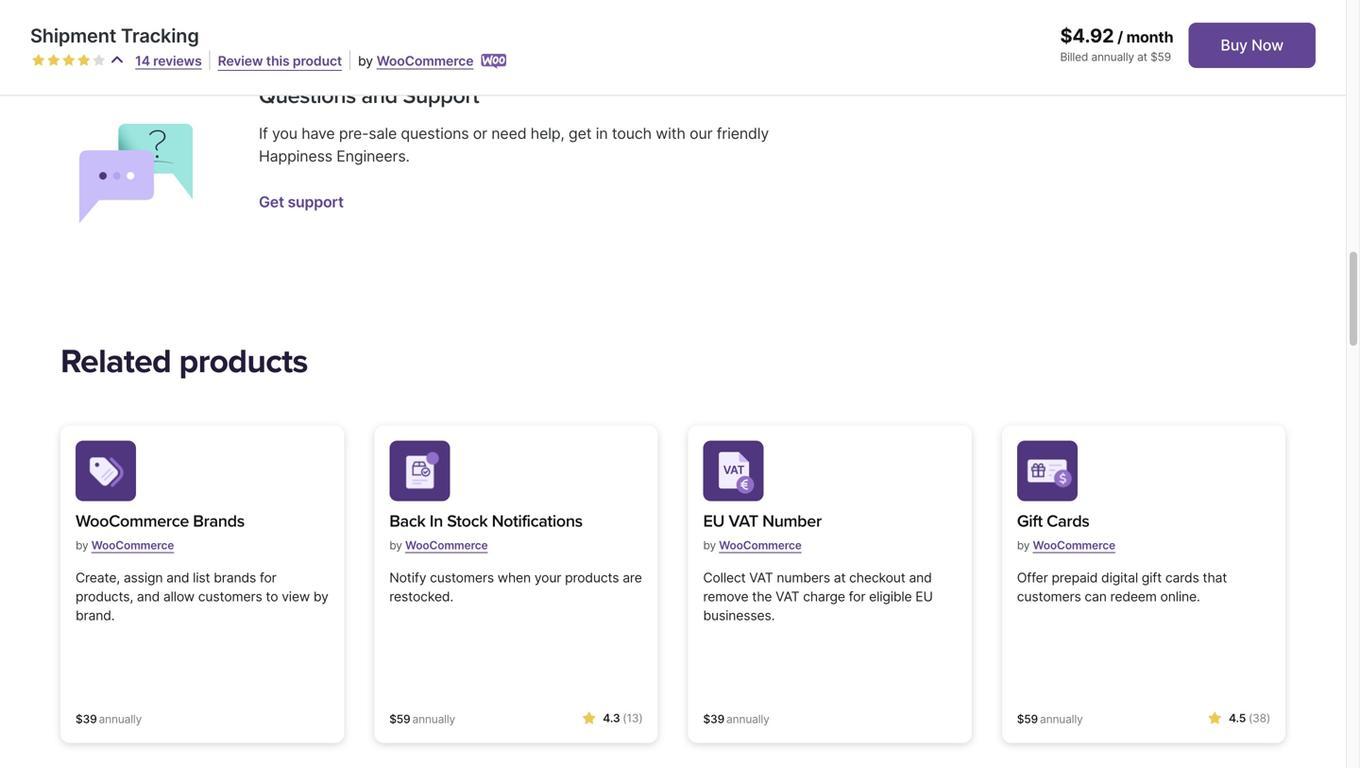 Task type: vqa. For each thing, say whether or not it's contained in the screenshot.
the topmost help
no



Task type: locate. For each thing, give the bounding box(es) containing it.
1 $59 annually from the left
[[390, 712, 455, 726]]

( right 4.5
[[1249, 711, 1253, 725]]

1 horizontal spatial eu
[[916, 589, 933, 605]]

$59 annually for by
[[1017, 712, 1083, 726]]

by up collect
[[704, 538, 716, 552]]

by inside eu vat number by woocommerce
[[704, 538, 716, 552]]

customers
[[430, 570, 494, 586], [198, 589, 262, 605], [1017, 589, 1082, 605]]

shipment
[[30, 24, 116, 47]]

help,
[[531, 124, 565, 143]]

questions and support
[[259, 82, 479, 109]]

4.5
[[1229, 711, 1247, 725]]

support
[[403, 82, 479, 109]]

0 horizontal spatial eu
[[704, 511, 725, 531]]

back in stock notifications by woocommerce
[[390, 511, 583, 552]]

2 ) from the left
[[1267, 711, 1271, 725]]

woocommerce link for woocommerce brands
[[91, 531, 174, 560]]

2 $39 from the left
[[704, 712, 725, 726]]

$39 for by
[[76, 712, 97, 726]]

by down gift
[[1017, 538, 1030, 552]]

cards
[[1166, 570, 1200, 586]]

1 $39 from the left
[[76, 712, 97, 726]]

$4.92
[[1061, 24, 1114, 47]]

for up to
[[260, 570, 277, 586]]

annually inside $4.92 / month billed annually at $59
[[1092, 50, 1135, 64]]

eu vat number link
[[704, 509, 822, 534]]

products
[[179, 341, 308, 382], [565, 570, 619, 586]]

0 vertical spatial for
[[260, 570, 277, 586]]

questions
[[401, 124, 469, 143]]

and up allow
[[166, 570, 189, 586]]

woocommerce
[[377, 53, 474, 69], [76, 511, 189, 531], [91, 538, 174, 552], [405, 538, 488, 552], [719, 538, 802, 552], [1033, 538, 1116, 552]]

0 vertical spatial eu
[[704, 511, 725, 531]]

billed
[[1061, 50, 1089, 64]]

2 $39 annually from the left
[[704, 712, 770, 726]]

woocommerce link
[[377, 53, 474, 69], [91, 531, 174, 560], [405, 531, 488, 560], [719, 531, 802, 560], [1033, 531, 1116, 560]]

at down month
[[1138, 50, 1148, 64]]

and
[[361, 82, 398, 109], [166, 570, 189, 586], [909, 570, 932, 586], [137, 589, 160, 605]]

vat left number
[[729, 511, 759, 531]]

) right 4.3
[[639, 711, 643, 725]]

at inside collect vat numbers at checkout and remove the vat charge for eligible eu businesses.
[[834, 570, 846, 586]]

0 horizontal spatial customers
[[198, 589, 262, 605]]

numbers
[[777, 570, 831, 586]]

(
[[623, 711, 627, 725], [1249, 711, 1253, 725]]

1 horizontal spatial at
[[1138, 50, 1148, 64]]

create, assign and list brands for products, and allow customers to view by brand.
[[76, 570, 329, 623]]

get
[[259, 193, 284, 211]]

rate product 1 star image
[[32, 54, 45, 67]]

1 horizontal spatial $39 annually
[[704, 712, 770, 726]]

and inside collect vat numbers at checkout and remove the vat charge for eligible eu businesses.
[[909, 570, 932, 586]]

redeem
[[1111, 589, 1157, 605]]

vat inside eu vat number by woocommerce
[[729, 511, 759, 531]]

1 vertical spatial at
[[834, 570, 846, 586]]

1 horizontal spatial (
[[1249, 711, 1253, 725]]

by up create,
[[76, 538, 88, 552]]

1 horizontal spatial $59
[[1017, 712, 1038, 726]]

restocked.
[[390, 589, 454, 605]]

0 vertical spatial vat
[[729, 511, 759, 531]]

2 $59 annually from the left
[[1017, 712, 1083, 726]]

buy now
[[1221, 36, 1284, 54]]

vat down 'numbers'
[[776, 589, 800, 605]]

remove
[[704, 589, 749, 605]]

by down back
[[390, 538, 402, 552]]

$39 annually
[[76, 712, 142, 726], [704, 712, 770, 726]]

rate product 5 stars image
[[93, 54, 106, 67]]

0 horizontal spatial at
[[834, 570, 846, 586]]

1 horizontal spatial for
[[849, 589, 866, 605]]

$39 for number
[[704, 712, 725, 726]]

1 horizontal spatial $39
[[704, 712, 725, 726]]

0 vertical spatial at
[[1138, 50, 1148, 64]]

get support link
[[259, 193, 344, 211]]

( for notifications
[[623, 711, 627, 725]]

woocommerce brands link
[[76, 509, 245, 534]]

14 reviews
[[135, 53, 202, 69]]

product
[[293, 53, 342, 69]]

can
[[1085, 589, 1107, 605]]

products inside notify customers when your products are restocked.
[[565, 570, 619, 586]]

products,
[[76, 589, 133, 605]]

woocommerce brands by woocommerce
[[76, 511, 245, 552]]

by
[[358, 53, 373, 69], [76, 538, 88, 552], [390, 538, 402, 552], [704, 538, 716, 552], [1017, 538, 1030, 552], [314, 589, 329, 605]]

and up eligible
[[909, 570, 932, 586]]

0 horizontal spatial products
[[179, 341, 308, 382]]

1 $39 annually from the left
[[76, 712, 142, 726]]

1 vertical spatial for
[[849, 589, 866, 605]]

$39
[[76, 712, 97, 726], [704, 712, 725, 726]]

1 ( from the left
[[623, 711, 627, 725]]

eu up collect
[[704, 511, 725, 531]]

number
[[763, 511, 822, 531]]

eu
[[704, 511, 725, 531], [916, 589, 933, 605]]

by inside gift cards by woocommerce
[[1017, 538, 1030, 552]]

$59
[[1151, 50, 1172, 64], [390, 712, 411, 726], [1017, 712, 1038, 726]]

) right 4.5
[[1267, 711, 1271, 725]]

with our friendly happiness engineers.
[[259, 124, 769, 165]]

0 horizontal spatial (
[[623, 711, 627, 725]]

eu vat number by woocommerce
[[704, 511, 822, 552]]

in
[[430, 511, 443, 531]]

if you have pre-sale questions or need help, get in touch
[[259, 124, 652, 143]]

buy now link
[[1189, 23, 1316, 68]]

customers inside notify customers when your products are restocked.
[[430, 570, 494, 586]]

to
[[266, 589, 278, 605]]

for inside the create, assign and list brands for products, and allow customers to view by brand.
[[260, 570, 277, 586]]

are
[[623, 570, 642, 586]]

by up "questions and support"
[[358, 53, 373, 69]]

1 ) from the left
[[639, 711, 643, 725]]

1 vertical spatial products
[[565, 570, 619, 586]]

by inside the 'woocommerce brands by woocommerce'
[[76, 538, 88, 552]]

$39 annually for by
[[76, 712, 142, 726]]

at
[[1138, 50, 1148, 64], [834, 570, 846, 586]]

2 horizontal spatial $59
[[1151, 50, 1172, 64]]

customers down offer
[[1017, 589, 1082, 605]]

0 horizontal spatial $59 annually
[[390, 712, 455, 726]]

by inside back in stock notifications by woocommerce
[[390, 538, 402, 552]]

2 ( from the left
[[1249, 711, 1253, 725]]

1 horizontal spatial )
[[1267, 711, 1271, 725]]

vat up the
[[750, 570, 774, 586]]

notify
[[390, 570, 426, 586]]

if
[[259, 124, 268, 143]]

eu right eligible
[[916, 589, 933, 605]]

14 reviews link
[[135, 53, 202, 69]]

customers up restocked.
[[430, 570, 494, 586]]

and down assign
[[137, 589, 160, 605]]

for
[[260, 570, 277, 586], [849, 589, 866, 605]]

buy
[[1221, 36, 1248, 54]]

1 horizontal spatial products
[[565, 570, 619, 586]]

for down checkout
[[849, 589, 866, 605]]

$59 for gift cards
[[1017, 712, 1038, 726]]

customers inside the create, assign and list brands for products, and allow customers to view by brand.
[[198, 589, 262, 605]]

collect
[[704, 570, 746, 586]]

this
[[266, 53, 290, 69]]

0 horizontal spatial $39 annually
[[76, 712, 142, 726]]

( right 4.3
[[623, 711, 627, 725]]

) for woocommerce
[[1267, 711, 1271, 725]]

1 vertical spatial vat
[[750, 570, 774, 586]]

review
[[218, 53, 263, 69]]

1 horizontal spatial $59 annually
[[1017, 712, 1083, 726]]

0 horizontal spatial $39
[[76, 712, 97, 726]]

collect vat numbers at checkout and remove the vat charge for eligible eu businesses.
[[704, 570, 933, 623]]

gift cards by woocommerce
[[1017, 511, 1116, 552]]

0 horizontal spatial for
[[260, 570, 277, 586]]

customers down brands
[[198, 589, 262, 605]]

1 horizontal spatial customers
[[430, 570, 494, 586]]

woocommerce link for gift cards
[[1033, 531, 1116, 560]]

brands
[[193, 511, 245, 531]]

at up charge
[[834, 570, 846, 586]]

need
[[492, 124, 527, 143]]

woocommerce link for eu vat number
[[719, 531, 802, 560]]

2 horizontal spatial customers
[[1017, 589, 1082, 605]]

back in stock notifications link
[[390, 509, 583, 534]]

0 horizontal spatial $59
[[390, 712, 411, 726]]

vat
[[729, 511, 759, 531], [750, 570, 774, 586], [776, 589, 800, 605]]

rate product 4 stars image
[[77, 54, 91, 67]]

2 vertical spatial vat
[[776, 589, 800, 605]]

brand.
[[76, 607, 115, 623]]

annually
[[1092, 50, 1135, 64], [99, 712, 142, 726], [412, 712, 455, 726], [727, 712, 770, 726], [1040, 712, 1083, 726]]

offer prepaid digital gift cards that customers can redeem online.
[[1017, 570, 1228, 605]]

stock
[[447, 511, 488, 531]]

14
[[135, 53, 150, 69]]

woocommerce inside gift cards by woocommerce
[[1033, 538, 1116, 552]]

with
[[656, 124, 686, 143]]

0 horizontal spatial )
[[639, 711, 643, 725]]

by right view
[[314, 589, 329, 605]]

1 vertical spatial eu
[[916, 589, 933, 605]]



Task type: describe. For each thing, give the bounding box(es) containing it.
have
[[302, 124, 335, 143]]

review this product button
[[218, 51, 342, 70]]

13
[[627, 711, 639, 725]]

get support
[[259, 193, 344, 211]]

$59 inside $4.92 / month billed annually at $59
[[1151, 50, 1172, 64]]

friendly
[[717, 124, 769, 143]]

$59 for back in stock notifications
[[390, 712, 411, 726]]

sale
[[369, 124, 397, 143]]

brands
[[214, 570, 256, 586]]

eu inside eu vat number by woocommerce
[[704, 511, 725, 531]]

when
[[498, 570, 531, 586]]

list
[[193, 570, 210, 586]]

38
[[1253, 711, 1267, 725]]

woocommerce inside eu vat number by woocommerce
[[719, 538, 802, 552]]

by inside the create, assign and list brands for products, and allow customers to view by brand.
[[314, 589, 329, 605]]

woocommerce inside back in stock notifications by woocommerce
[[405, 538, 488, 552]]

vat for collect
[[750, 570, 774, 586]]

/
[[1118, 28, 1124, 46]]

gift
[[1017, 511, 1043, 531]]

assign
[[124, 570, 163, 586]]

online.
[[1161, 589, 1201, 605]]

get
[[569, 124, 592, 143]]

gift cards link
[[1017, 509, 1116, 534]]

related
[[60, 341, 171, 382]]

customers inside offer prepaid digital gift cards that customers can redeem online.
[[1017, 589, 1082, 605]]

offer
[[1017, 570, 1049, 586]]

notify customers when your products are restocked.
[[390, 570, 642, 605]]

your
[[535, 570, 562, 586]]

now
[[1252, 36, 1284, 54]]

0 vertical spatial products
[[179, 341, 308, 382]]

tracking
[[121, 24, 199, 47]]

developed by woocommerce image
[[481, 54, 507, 69]]

vat for eu
[[729, 511, 759, 531]]

digital
[[1102, 570, 1139, 586]]

view
[[282, 589, 310, 605]]

gift
[[1142, 570, 1162, 586]]

in
[[596, 124, 608, 143]]

rate product 2 stars image
[[47, 54, 60, 67]]

pre-
[[339, 124, 369, 143]]

charge
[[803, 589, 846, 605]]

at inside $4.92 / month billed annually at $59
[[1138, 50, 1148, 64]]

eu inside collect vat numbers at checkout and remove the vat charge for eligible eu businesses.
[[916, 589, 933, 605]]

back
[[390, 511, 426, 531]]

checkout
[[850, 570, 906, 586]]

allow
[[163, 589, 195, 605]]

shipment tracking
[[30, 24, 199, 47]]

$4.92 / month billed annually at $59
[[1061, 24, 1174, 64]]

woocommerce link for back in stock notifications
[[405, 531, 488, 560]]

reviews
[[153, 53, 202, 69]]

you
[[272, 124, 298, 143]]

and up sale
[[361, 82, 398, 109]]

notifications
[[492, 511, 583, 531]]

related products
[[60, 341, 308, 382]]

create,
[[76, 570, 120, 586]]

4.3
[[603, 711, 620, 725]]

by woocommerce
[[358, 53, 474, 69]]

touch
[[612, 124, 652, 143]]

support
[[288, 193, 344, 211]]

month
[[1127, 28, 1174, 46]]

prepaid
[[1052, 570, 1098, 586]]

4.3 ( 13 )
[[603, 711, 643, 725]]

that
[[1203, 570, 1228, 586]]

cards
[[1047, 511, 1090, 531]]

rate product 3 stars image
[[62, 54, 76, 67]]

businesses.
[[704, 607, 775, 623]]

eligible
[[869, 589, 912, 605]]

) for notifications
[[639, 711, 643, 725]]

$39 annually for number
[[704, 712, 770, 726]]

the
[[752, 589, 772, 605]]

or
[[473, 124, 488, 143]]

review this product
[[218, 53, 342, 69]]

questions
[[259, 82, 356, 109]]

our
[[690, 124, 713, 143]]

( for woocommerce
[[1249, 711, 1253, 725]]

4.5 ( 38 )
[[1229, 711, 1271, 725]]

for inside collect vat numbers at checkout and remove the vat charge for eligible eu businesses.
[[849, 589, 866, 605]]

happiness engineers.
[[259, 147, 410, 165]]

$59 annually for stock
[[390, 712, 455, 726]]



